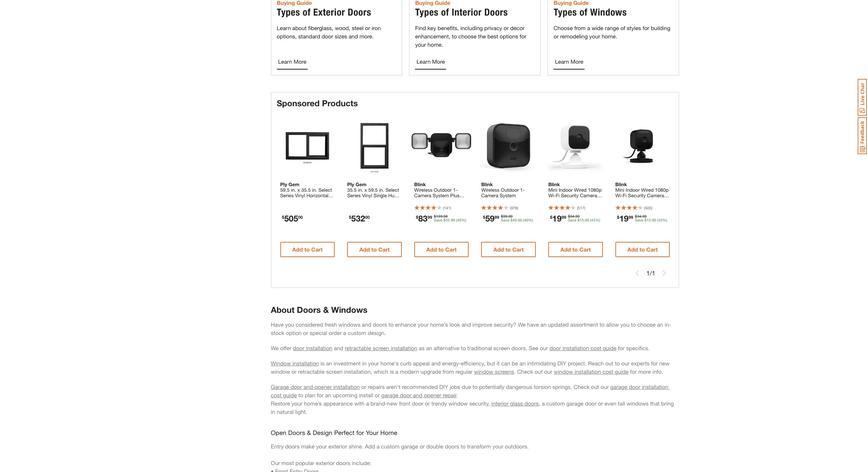 Task type: locate. For each thing, give the bounding box(es) containing it.
indoor inside the blink mini indoor wired 1080p wi-fi security camera in white
[[559, 187, 573, 193]]

gem inside the ply gem 35.5 in. x 59.5 in. select series vinyl single hung black window with hp2+ glass
[[356, 182, 367, 187]]

security for white
[[561, 193, 579, 199]]

1- inside blink wireless outdoor 1- camera system plus floodlight
[[453, 187, 458, 193]]

ply inside ply gem 59.5 in. x 35.5 in. select series vinyl horizontal sliding left hand black window with hp2+ glass $ 505 00
[[280, 182, 287, 187]]

19
[[553, 214, 562, 223], [620, 214, 629, 223]]

00
[[298, 215, 303, 220], [365, 215, 370, 220], [518, 218, 522, 222], [585, 218, 589, 222], [652, 218, 656, 222]]

40 inside "$ 83 99 $ 139 . 98 save $ 55 . 99 ( 40 %)"
[[457, 218, 462, 222]]

home. down range
[[602, 33, 617, 39]]

1 wireless from the left
[[414, 187, 433, 193]]

experts
[[631, 360, 650, 367]]

2 blink from the left
[[481, 182, 493, 187]]

0 horizontal spatial cost
[[271, 392, 282, 399]]

2 %) from the left
[[529, 218, 533, 222]]

1-
[[453, 187, 458, 193], [520, 187, 525, 193]]

we inside have you considered fresh windows and doors to enhance your home's look and improve security? we have an updated assortment to allow you to choose an in- stock option or special order a custom design.
[[518, 321, 526, 328]]

0 horizontal spatial 35.5
[[301, 187, 311, 193]]

1 blink from the left
[[414, 182, 426, 187]]

0 vertical spatial entry
[[271, 443, 284, 450]]

mini for mini indoor wired 1080p wi-fi security camera in white
[[549, 187, 558, 193]]

add to cart button for wireless outdoor 1- camera system plus floodlight
[[414, 242, 469, 257]]

learn more link for types of exterior doors
[[277, 54, 308, 69]]

1 ply from the left
[[280, 182, 287, 187]]

19 for white
[[553, 214, 562, 223]]

6 add to cart button from the left
[[616, 242, 670, 257]]

windows up range
[[590, 6, 627, 18]]

security up '500'
[[628, 193, 646, 199]]

2 15 from the left
[[647, 218, 651, 222]]

2 horizontal spatial with
[[380, 198, 389, 204]]

offer
[[280, 345, 291, 352]]

glass up $ 532 00 at the top
[[361, 204, 373, 210]]

& up fresh
[[323, 305, 329, 315]]

2 add to cart button from the left
[[347, 242, 402, 257]]

3 save from the left
[[568, 218, 577, 222]]

2 ) from the left
[[517, 206, 518, 210]]

5 add to cart from the left
[[561, 246, 591, 253]]

series inside the ply gem 35.5 in. x 59.5 in. select series vinyl single hung black window with hp2+ glass
[[347, 193, 361, 199]]

1 outdoor from the left
[[434, 187, 452, 193]]

2 add to cart from the left
[[359, 246, 390, 253]]

)
[[450, 206, 451, 210], [517, 206, 518, 210], [585, 206, 585, 210], [652, 206, 653, 210]]

diy inside is an investment in your home's curb appeal and energy-efficiency, but it can be an intimidating diy project. reach out to our experts for new window or retractable screen installation, which is a modern upgrade from regular
[[558, 360, 567, 367]]

0 vertical spatial we
[[518, 321, 526, 328]]

this is the first slide image
[[635, 271, 640, 276]]

1 horizontal spatial 1080p
[[655, 187, 669, 193]]

00 inside $ 59 99 $ 99 . 99 save $ 40 . 00 ( 40 %)
[[518, 218, 522, 222]]

system up 978
[[500, 193, 516, 199]]

our most popular exterior doors include: • front entry door
[[271, 460, 371, 472]]

learn about fiberglass, wood, steel or iron options, standard door sizes and more.
[[277, 24, 381, 39]]

0 horizontal spatial wireless
[[414, 187, 433, 193]]

59.5 left hung
[[368, 187, 378, 193]]

with
[[380, 198, 389, 204], [299, 204, 308, 210], [354, 400, 365, 407]]

2 wired from the left
[[641, 187, 654, 193]]

0 horizontal spatial home.
[[428, 41, 443, 48]]

home's inside . restore your home's appearance with a brand-new front door or trendy window security, interior glass doors
[[304, 400, 322, 407]]

2 horizontal spatial more
[[571, 58, 584, 65]]

1 horizontal spatial 35.5
[[347, 187, 357, 193]]

0 horizontal spatial check
[[517, 369, 533, 375]]

2 horizontal spatial 40
[[524, 218, 529, 222]]

0 horizontal spatial windows
[[331, 305, 368, 315]]

3 40 from the left
[[524, 218, 529, 222]]

1 vertical spatial home's
[[304, 400, 322, 407]]

it
[[497, 360, 500, 367]]

fi for white
[[556, 193, 560, 199]]

1 wi- from the left
[[549, 193, 556, 199]]

2 select from the left
[[386, 187, 399, 193]]

15 down '500'
[[647, 218, 651, 222]]

40
[[457, 218, 462, 222], [513, 218, 517, 222], [524, 218, 529, 222]]

2 $ 19 99 $ 34 . 99 save $ 15 . 00 ( 43 %) from the left
[[617, 214, 667, 223]]

0 horizontal spatial custom
[[348, 330, 366, 336]]

99 left 139
[[428, 215, 432, 220]]

a down the home's
[[395, 369, 398, 375]]

2 more from the left
[[432, 58, 445, 65]]

blink for mini indoor wired 1080p wi-fi security camera in white
[[549, 182, 560, 187]]

1 vertical spatial cost
[[603, 369, 613, 375]]

2 43 from the left
[[658, 218, 663, 222]]

%) inside "$ 83 99 $ 139 . 98 save $ 55 . 99 ( 40 %)"
[[462, 218, 466, 222]]

home's left "look" on the right
[[430, 321, 448, 328]]

opener
[[315, 384, 332, 390], [424, 392, 441, 399]]

door installation cost guide link
[[550, 345, 617, 352]]

cart for mini indoor wired 1080p wi-fi security camera in black
[[647, 246, 658, 253]]

from inside is an investment in your home's curb appeal and energy-efficiency, but it can be an intimidating diy project. reach out to our experts for new window or retractable screen installation, which is a modern upgrade from regular
[[443, 369, 454, 375]]

3 more from the left
[[571, 58, 584, 65]]

check down window installation cost guide link
[[574, 384, 590, 390]]

0 horizontal spatial outdoor
[[434, 187, 452, 193]]

door left even
[[585, 400, 597, 407]]

gem for ply gem 35.5 in. x 59.5 in. select series vinyl single hung black window with hp2+ glass
[[356, 182, 367, 187]]

00 down left
[[298, 215, 303, 220]]

open doors & design perfect for your home
[[271, 429, 397, 437]]

$ 19 99 $ 34 . 99 save $ 15 . 00 ( 43 %) down ( 517 )
[[550, 214, 600, 223]]

look
[[450, 321, 460, 328]]

shine.
[[349, 443, 364, 450]]

2 wi- from the left
[[616, 193, 623, 199]]

add to cart for 59.5 in. x 35.5 in. select series vinyl horizontal sliding left hand black window with hp2+ glass
[[292, 246, 323, 253]]

00 for blink mini indoor wired 1080p wi-fi security camera in black
[[652, 218, 656, 222]]

custom left design.
[[348, 330, 366, 336]]

43
[[591, 218, 596, 222], [658, 218, 663, 222]]

35.5 in. x 59.5 in. select series vinyl single hung black window with hp2+ glass image
[[344, 115, 405, 177]]

add to cart button for mini indoor wired 1080p wi-fi security camera in black
[[616, 242, 670, 257]]

0 horizontal spatial glass
[[280, 209, 293, 215]]

installation down reach
[[575, 369, 601, 375]]

3 in. from the left
[[358, 187, 363, 193]]

special
[[310, 330, 327, 336]]

1 horizontal spatial new
[[660, 360, 670, 367]]

blink wireless outdoor 1- camera system
[[481, 182, 525, 199]]

1 horizontal spatial is
[[390, 369, 394, 375]]

4 blink from the left
[[616, 182, 627, 187]]

. inside . restore your home's appearance with a brand-new front door or trendy window security, interior glass doors
[[456, 392, 458, 399]]

save inside $ 59 99 $ 99 . 99 save $ 40 . 00 ( 40 %)
[[501, 218, 510, 222]]

1 x from the left
[[298, 187, 300, 193]]

3 learn more link from the left
[[554, 54, 585, 69]]

1 mini from the left
[[549, 187, 558, 193]]

from down energy-
[[443, 369, 454, 375]]

installation up project.
[[563, 345, 589, 352]]

1 horizontal spatial diy
[[558, 360, 567, 367]]

a inside is an investment in your home's curb appeal and energy-efficiency, but it can be an intimidating diy project. reach out to our experts for new window or retractable screen installation, which is a modern upgrade from regular
[[395, 369, 398, 375]]

0 horizontal spatial ply
[[280, 182, 287, 187]]

save for wireless outdoor 1- camera system plus floodlight
[[434, 218, 443, 222]]

options,
[[277, 33, 297, 39]]

popular
[[296, 460, 314, 467]]

1 horizontal spatial indoor
[[626, 187, 640, 193]]

1 horizontal spatial 43
[[658, 218, 663, 222]]

wired for white
[[574, 187, 587, 193]]

2 types from the left
[[415, 6, 439, 18]]

and down recommended
[[413, 392, 423, 399]]

your inside find key benefits, including privacy or decor enhancement, to choose the best options for your home.
[[415, 41, 426, 48]]

0 horizontal spatial learn more
[[278, 58, 307, 65]]

2 59.5 from the left
[[368, 187, 378, 193]]

0 horizontal spatial 15
[[580, 218, 584, 222]]

sponsored products
[[277, 98, 358, 108]]

an left investment
[[326, 360, 332, 367]]

1 series from the left
[[280, 193, 294, 199]]

learn up options,
[[277, 24, 291, 31]]

1 horizontal spatial black
[[347, 198, 359, 204]]

out inside is an investment in your home's curb appeal and energy-efficiency, but it can be an intimidating diy project. reach out to our experts for new window or retractable screen installation, which is a modern upgrade from regular
[[606, 360, 614, 367]]

4 camera from the left
[[647, 193, 664, 199]]

1 vertical spatial entry
[[290, 468, 303, 472]]

0 horizontal spatial select
[[319, 187, 332, 193]]

upcoming
[[333, 392, 358, 399]]

system for 83
[[433, 193, 449, 199]]

you right allow
[[621, 321, 630, 328]]

1 horizontal spatial hp2+
[[347, 204, 360, 210]]

1 horizontal spatial gem
[[356, 182, 367, 187]]

an left in-
[[657, 321, 663, 328]]

1080p inside blink mini indoor wired 1080p wi-fi security camera in black
[[655, 187, 669, 193]]

1 system from the left
[[433, 193, 449, 199]]

2 35.5 from the left
[[347, 187, 357, 193]]

3 camera from the left
[[580, 193, 597, 199]]

add to cart button for 59.5 in. x 35.5 in. select series vinyl horizontal sliding left hand black window with hp2+ glass
[[280, 242, 335, 257]]

40 for 83
[[457, 218, 462, 222]]

2 hp2+ from the left
[[347, 204, 360, 210]]

for
[[643, 24, 650, 31], [520, 33, 527, 39], [618, 345, 625, 352], [651, 360, 658, 367], [630, 369, 637, 375], [317, 392, 324, 399], [357, 429, 364, 437]]

outdoor up ( 141 )
[[434, 187, 452, 193]]

learn down the remodeling
[[555, 58, 569, 65]]

2 learn more link from the left
[[415, 54, 446, 69]]

0 horizontal spatial 34
[[570, 214, 575, 219]]

2 mini from the left
[[616, 187, 625, 193]]

standard
[[298, 33, 320, 39]]

1 more from the left
[[294, 58, 307, 65]]

1 select from the left
[[319, 187, 332, 193]]

types up about
[[277, 6, 300, 18]]

) for blink wireless outdoor 1- camera system
[[517, 206, 518, 210]]

1- for 59
[[520, 187, 525, 193]]

sliding
[[280, 198, 295, 204]]

mini inside the blink mini indoor wired 1080p wi-fi security camera in white
[[549, 187, 558, 193]]

1 fi from the left
[[556, 193, 560, 199]]

2 34 from the left
[[637, 214, 642, 219]]

add to cart button
[[280, 242, 335, 257], [347, 242, 402, 257], [414, 242, 469, 257], [481, 242, 536, 257], [549, 242, 603, 257], [616, 242, 670, 257]]

out right reach
[[606, 360, 614, 367]]

3 %) from the left
[[596, 218, 600, 222]]

wireless
[[414, 187, 433, 193], [481, 187, 500, 193]]

1080p inside the blink mini indoor wired 1080p wi-fi security camera in white
[[588, 187, 602, 193]]

) down plus
[[450, 206, 451, 210]]

is down the home's
[[390, 369, 394, 375]]

install
[[359, 392, 373, 399]]

6 add to cart from the left
[[628, 246, 658, 253]]

blink inside blink wireless outdoor 1- camera system
[[481, 182, 493, 187]]

fresh
[[325, 321, 337, 328]]

doors
[[373, 321, 387, 328], [525, 400, 539, 407], [285, 443, 300, 450], [445, 443, 459, 450], [336, 460, 350, 467]]

for inside choose from a wide range of styles for building or remodeling your home.
[[643, 24, 650, 31]]

2 vertical spatial out
[[591, 384, 599, 390]]

home. down enhancement,
[[428, 41, 443, 48]]

with inside . restore your home's appearance with a brand-new front door or trendy window security, interior glass doors
[[354, 400, 365, 407]]

1 horizontal spatial from
[[575, 24, 586, 31]]

1 vertical spatial guide
[[615, 369, 629, 375]]

learn more link down the remodeling
[[554, 54, 585, 69]]

blink inside blink wireless outdoor 1- camera system plus floodlight
[[414, 182, 426, 187]]

choose inside have you considered fresh windows and doors to enhance your home's look and improve security? we have an updated assortment to allow you to choose an in- stock option or special order a custom design.
[[638, 321, 656, 328]]

0 horizontal spatial 43
[[591, 218, 596, 222]]

1 add to cart from the left
[[292, 246, 323, 253]]

add for 35.5 in. x 59.5 in. select series vinyl single hung black window with hp2+ glass
[[359, 246, 370, 253]]

learn inside learn about fiberglass, wood, steel or iron options, standard door sizes and more.
[[277, 24, 291, 31]]

to inside is an investment in your home's curb appeal and energy-efficiency, but it can be an intimidating diy project. reach out to our experts for new window or retractable screen installation, which is a modern upgrade from regular
[[615, 360, 620, 367]]

2 x from the left
[[365, 187, 367, 193]]

or inside learn about fiberglass, wood, steel or iron options, standard door sizes and more.
[[365, 24, 370, 31]]

cart
[[311, 246, 323, 253], [378, 246, 390, 253], [445, 246, 457, 253], [513, 246, 524, 253], [580, 246, 591, 253], [647, 246, 658, 253]]

1 horizontal spatial security
[[628, 193, 646, 199]]

1 add to cart button from the left
[[280, 242, 335, 257]]

1 learn more from the left
[[278, 58, 307, 65]]

gem for ply gem 59.5 in. x 35.5 in. select series vinyl horizontal sliding left hand black window with hp2+ glass $ 505 00
[[289, 182, 300, 187]]

1 vertical spatial is
[[390, 369, 394, 375]]

learn for types of windows
[[555, 58, 569, 65]]

garage door and opener installation link
[[271, 384, 360, 390]]

cost down reach
[[603, 369, 613, 375]]

security inside blink mini indoor wired 1080p wi-fi security camera in black
[[628, 193, 646, 199]]

4 in. from the left
[[379, 187, 384, 193]]

home. inside find key benefits, including privacy or decor enhancement, to choose the best options for your home.
[[428, 41, 443, 48]]

to
[[452, 33, 457, 39], [305, 246, 310, 253], [372, 246, 377, 253], [439, 246, 444, 253], [506, 246, 511, 253], [573, 246, 578, 253], [640, 246, 645, 253], [389, 321, 394, 328], [600, 321, 605, 328], [631, 321, 636, 328], [461, 345, 466, 352], [615, 360, 620, 367], [473, 384, 478, 390], [298, 392, 303, 399], [461, 443, 466, 450]]

windows up fresh
[[331, 305, 368, 315]]

energy-
[[442, 360, 461, 367]]

0 horizontal spatial choose
[[459, 33, 477, 39]]

1 43 from the left
[[591, 218, 596, 222]]

due
[[462, 384, 471, 390]]

2 1080p from the left
[[655, 187, 669, 193]]

choose
[[459, 33, 477, 39], [638, 321, 656, 328]]

interior
[[492, 400, 509, 407]]

outdoor inside blink wireless outdoor 1- camera system plus floodlight
[[434, 187, 452, 193]]

1 horizontal spatial system
[[500, 193, 516, 199]]

x inside ply gem 59.5 in. x 35.5 in. select series vinyl horizontal sliding left hand black window with hp2+ glass $ 505 00
[[298, 187, 300, 193]]

) up $ 59 99 $ 99 . 99 save $ 40 . 00 ( 40 %)
[[517, 206, 518, 210]]

choose down 'including'
[[459, 33, 477, 39]]

00 down the ( 500 ) at the right
[[652, 218, 656, 222]]

0 horizontal spatial black
[[319, 198, 331, 204]]

door up front
[[400, 392, 412, 399]]

restore
[[271, 400, 290, 407]]

custom right the ,
[[547, 400, 565, 407]]

black inside blink mini indoor wired 1080p wi-fi security camera in black
[[616, 198, 628, 204]]

2 indoor from the left
[[626, 187, 640, 193]]

find key benefits, including privacy or decor enhancement, to choose the best options for your home.
[[415, 24, 527, 48]]

assortment
[[570, 321, 598, 328]]

system inside blink wireless outdoor 1- camera system plus floodlight
[[433, 193, 449, 199]]

window inside the ply gem 35.5 in. x 59.5 in. select series vinyl single hung black window with hp2+ glass
[[361, 198, 378, 204]]

or left 'double'
[[420, 443, 425, 450]]

a
[[587, 24, 590, 31], [343, 330, 346, 336], [395, 369, 398, 375], [366, 400, 369, 407], [542, 400, 545, 407], [377, 443, 380, 450]]

0 horizontal spatial &
[[307, 429, 311, 437]]

window down repair
[[449, 400, 468, 407]]

of up the remodeling
[[580, 6, 588, 18]]

1 %) from the left
[[462, 218, 466, 222]]

3 add to cart from the left
[[427, 246, 457, 253]]

0 horizontal spatial you
[[285, 321, 294, 328]]

& for windows
[[323, 305, 329, 315]]

of right range
[[621, 24, 626, 31]]

19 down blink mini indoor wired 1080p wi-fi security camera in black
[[620, 214, 629, 223]]

save down blink mini indoor wired 1080p wi-fi security camera in black
[[635, 218, 644, 222]]

15 for mini indoor wired 1080p wi-fi security camera in white
[[580, 218, 584, 222]]

series left left
[[280, 193, 294, 199]]

ply gem 35.5 in. x 59.5 in. select series vinyl single hung black window with hp2+ glass
[[347, 182, 400, 210]]

add for mini indoor wired 1080p wi-fi security camera in white
[[561, 246, 571, 253]]

43 for blink mini indoor wired 1080p wi-fi security camera in white
[[591, 218, 596, 222]]

0 horizontal spatial indoor
[[559, 187, 573, 193]]

1 1080p from the left
[[588, 187, 602, 193]]

glass down sliding
[[280, 209, 293, 215]]

for inside find key benefits, including privacy or decor enhancement, to choose the best options for your home.
[[520, 33, 527, 39]]

blink inside the blink mini indoor wired 1080p wi-fi security camera in white
[[549, 182, 560, 187]]

mini indoor wired 1080p wi-fi security camera in black image
[[612, 115, 674, 177]]

0 vertical spatial exterior
[[329, 443, 347, 450]]

blink mini indoor wired 1080p wi-fi security camera in white
[[549, 182, 602, 204]]

system up ( 141 )
[[433, 193, 449, 199]]

4 cart from the left
[[513, 246, 524, 253]]

1- inside blink wireless outdoor 1- camera system
[[520, 187, 525, 193]]

4 save from the left
[[635, 218, 644, 222]]

( inside "$ 83 99 $ 139 . 98 save $ 55 . 99 ( 40 %)"
[[456, 218, 457, 222]]

0 horizontal spatial learn more link
[[277, 54, 308, 69]]

1 horizontal spatial mini
[[616, 187, 625, 193]]

custom inside have you considered fresh windows and doors to enhance your home's look and improve security? we have an updated assortment to allow you to choose an in- stock option or special order a custom design.
[[348, 330, 366, 336]]

of
[[303, 6, 311, 18], [441, 6, 449, 18], [580, 6, 588, 18], [621, 24, 626, 31]]

wireless inside blink wireless outdoor 1- camera system plus floodlight
[[414, 187, 433, 193]]

outdoor for 59
[[501, 187, 519, 193]]

in inside blink mini indoor wired 1080p wi-fi security camera in black
[[666, 193, 669, 199]]

2 1- from the left
[[520, 187, 525, 193]]

of for interior
[[441, 6, 449, 18]]

1 1- from the left
[[453, 187, 458, 193]]

cost up reach
[[591, 345, 601, 352]]

2 wireless from the left
[[481, 187, 500, 193]]

1 vertical spatial exterior
[[316, 460, 335, 467]]

an
[[541, 321, 547, 328], [657, 321, 663, 328], [426, 345, 432, 352], [326, 360, 332, 367], [520, 360, 526, 367], [325, 392, 331, 399]]

gem inside ply gem 59.5 in. x 35.5 in. select series vinyl horizontal sliding left hand black window with hp2+ glass $ 505 00
[[289, 182, 300, 187]]

0 vertical spatial opener
[[315, 384, 332, 390]]

home's inside have you considered fresh windows and doors to enhance your home's look and improve security? we have an updated assortment to allow you to choose an in- stock option or special order a custom design.
[[430, 321, 448, 328]]

types up the choose
[[554, 6, 577, 18]]

2 horizontal spatial types
[[554, 6, 577, 18]]

2 horizontal spatial black
[[616, 198, 628, 204]]

wireless for 83
[[414, 187, 433, 193]]

your right 'transform'
[[493, 443, 504, 450]]

1 vertical spatial from
[[443, 369, 454, 375]]

1080p for mini indoor wired 1080p wi-fi security camera in black
[[655, 187, 669, 193]]

%) for blink mini indoor wired 1080p wi-fi security camera in white
[[596, 218, 600, 222]]

types for types of exterior doors
[[277, 6, 300, 18]]

ply gem 59.5 in. x 35.5 in. select series vinyl horizontal sliding left hand black window with hp2+ glass $ 505 00
[[280, 182, 332, 223]]

opener up plan
[[315, 384, 332, 390]]

$ inside ply gem 59.5 in. x 35.5 in. select series vinyl horizontal sliding left hand black window with hp2+ glass $ 505 00
[[282, 215, 284, 220]]

1 horizontal spatial choose
[[638, 321, 656, 328]]

.
[[443, 214, 444, 219], [507, 214, 509, 219], [575, 214, 576, 219], [642, 214, 643, 219], [450, 218, 451, 222], [517, 218, 518, 222], [584, 218, 585, 222], [651, 218, 652, 222], [514, 369, 516, 375], [456, 392, 458, 399]]

1 horizontal spatial opener
[[424, 392, 441, 399]]

0 horizontal spatial series
[[280, 193, 294, 199]]

2 horizontal spatial out
[[606, 360, 614, 367]]

59.5 inside ply gem 59.5 in. x 35.5 in. select series vinyl horizontal sliding left hand black window with hp2+ glass $ 505 00
[[280, 187, 290, 193]]

hp2+
[[310, 204, 322, 210], [347, 204, 360, 210]]

1 35.5 from the left
[[301, 187, 311, 193]]

vinyl inside the ply gem 35.5 in. x 59.5 in. select series vinyl single hung black window with hp2+ glass
[[362, 193, 372, 199]]

1 vertical spatial custom
[[547, 400, 565, 407]]

doors inside our most popular exterior doors include: • front entry door
[[336, 460, 350, 467]]

2 vinyl from the left
[[362, 193, 372, 199]]

1 vinyl from the left
[[295, 193, 305, 199]]

camera up the 517
[[580, 193, 597, 199]]

garage door installation cost guide
[[271, 384, 670, 399]]

our
[[271, 460, 280, 467]]

outdoor for 83
[[434, 187, 452, 193]]

door down garage door and opener repair link
[[412, 400, 424, 407]]

( 141 )
[[443, 206, 451, 210]]

34 down blink mini indoor wired 1080p wi-fi security camera in black
[[637, 214, 642, 219]]

35.5 inside ply gem 59.5 in. x 35.5 in. select series vinyl horizontal sliding left hand black window with hp2+ glass $ 505 00
[[301, 187, 311, 193]]

2 vertical spatial cost
[[271, 392, 282, 399]]

1 15 from the left
[[580, 218, 584, 222]]

1 vertical spatial windows
[[627, 400, 649, 407]]

0 horizontal spatial entry
[[271, 443, 284, 450]]

0 horizontal spatial home's
[[304, 400, 322, 407]]

in. up sliding
[[291, 187, 296, 193]]

learn more for types of windows
[[555, 58, 584, 65]]

add to cart for wireless outdoor 1- camera system
[[494, 246, 524, 253]]

0 horizontal spatial with
[[299, 204, 308, 210]]

black
[[319, 198, 331, 204], [347, 198, 359, 204], [616, 198, 628, 204]]

0 horizontal spatial 1-
[[453, 187, 458, 193]]

blink inside blink mini indoor wired 1080p wi-fi security camera in black
[[616, 182, 627, 187]]

& for design
[[307, 429, 311, 437]]

your
[[590, 33, 600, 39], [415, 41, 426, 48], [418, 321, 429, 328], [368, 360, 379, 367], [292, 400, 303, 407], [316, 443, 327, 450], [493, 443, 504, 450]]

system for 59
[[500, 193, 516, 199]]

installation down info.
[[642, 384, 669, 390]]

1 security from the left
[[561, 193, 579, 199]]

&
[[323, 305, 329, 315], [307, 429, 311, 437]]

or down the choose
[[554, 33, 559, 39]]

exterior
[[329, 443, 347, 450], [316, 460, 335, 467]]

screen down design.
[[373, 345, 389, 352]]

0 horizontal spatial we
[[271, 345, 279, 352]]

custom
[[348, 330, 366, 336], [547, 400, 565, 407], [381, 443, 400, 450]]

3 types from the left
[[554, 6, 577, 18]]

new left front
[[387, 400, 398, 407]]

vinyl for ply gem 35.5 in. x 59.5 in. select series vinyl single hung black window with hp2+ glass
[[362, 193, 372, 199]]

new up info.
[[660, 360, 670, 367]]

wireless up 59
[[481, 187, 500, 193]]

1 horizontal spatial home's
[[430, 321, 448, 328]]

1 black from the left
[[319, 198, 331, 204]]

0 vertical spatial home.
[[602, 33, 617, 39]]

option
[[286, 330, 302, 336]]

more
[[294, 58, 307, 65], [432, 58, 445, 65], [571, 58, 584, 65]]

1 horizontal spatial custom
[[381, 443, 400, 450]]

3 ) from the left
[[585, 206, 585, 210]]

learn
[[277, 24, 291, 31], [278, 58, 292, 65], [417, 58, 431, 65], [555, 58, 569, 65]]

2 black from the left
[[347, 198, 359, 204]]

0 vertical spatial &
[[323, 305, 329, 315]]

from inside choose from a wide range of styles for building or remodeling your home.
[[575, 24, 586, 31]]

or up more.
[[365, 24, 370, 31]]

0 horizontal spatial retractable
[[298, 369, 325, 375]]

select inside the ply gem 35.5 in. x 59.5 in. select series vinyl single hung black window with hp2+ glass
[[386, 187, 399, 193]]

$ 83 99 $ 139 . 98 save $ 55 . 99 ( 40 %)
[[416, 214, 466, 223]]

more down the remodeling
[[571, 58, 584, 65]]

security?
[[494, 321, 517, 328]]

83
[[418, 214, 428, 223]]

1 types from the left
[[277, 6, 300, 18]]

system inside blink wireless outdoor 1- camera system
[[500, 193, 516, 199]]

wireless for 59
[[481, 187, 500, 193]]

2 you from the left
[[621, 321, 630, 328]]

security inside the blink mini indoor wired 1080p wi-fi security camera in white
[[561, 193, 579, 199]]

screen up it
[[494, 345, 510, 352]]

cart for mini indoor wired 1080p wi-fi security camera in white
[[580, 246, 591, 253]]

1 horizontal spatial 40
[[513, 218, 517, 222]]

, a custom garage door or even tall windows that bring in natural light.
[[271, 400, 676, 415]]

59.5 in. x 35.5 in. select series vinyl horizontal sliding left hand black window with hp2+ glass image
[[277, 115, 338, 177]]

0 horizontal spatial 59.5
[[280, 187, 290, 193]]

intimidating
[[527, 360, 556, 367]]

19 for black
[[620, 214, 629, 223]]

types of exterior doors
[[277, 6, 371, 18]]

0 horizontal spatial is
[[321, 360, 325, 367]]

your inside have you considered fresh windows and doors to enhance your home's look and improve security? we have an updated assortment to allow you to choose an in- stock option or special order a custom design.
[[418, 321, 429, 328]]

1 ) from the left
[[450, 206, 451, 210]]

learn more link for types of windows
[[554, 54, 585, 69]]

vinyl for ply gem 59.5 in. x 35.5 in. select series vinyl horizontal sliding left hand black window with hp2+ glass $ 505 00
[[295, 193, 305, 199]]

is
[[321, 360, 325, 367], [390, 369, 394, 375]]

of up about
[[303, 6, 311, 18]]

( 517 )
[[577, 206, 585, 210]]

) for blink mini indoor wired 1080p wi-fi security camera in black
[[652, 206, 653, 210]]

door down fiberglass,
[[322, 33, 333, 39]]

your down enhancement,
[[415, 41, 426, 48]]

$ 532 00
[[349, 214, 370, 223]]

3 black from the left
[[616, 198, 628, 204]]

2 camera from the left
[[481, 193, 499, 199]]

1 $ 19 99 $ 34 . 99 save $ 15 . 00 ( 43 %) from the left
[[550, 214, 600, 223]]

wide
[[592, 24, 604, 31]]

1 horizontal spatial wi-
[[616, 193, 623, 199]]

. right 59
[[507, 214, 509, 219]]

window up 505 at the top of the page
[[280, 204, 298, 210]]

0 vertical spatial out
[[606, 360, 614, 367]]

camera up '500'
[[647, 193, 664, 199]]

1 horizontal spatial wired
[[641, 187, 654, 193]]

wi-
[[549, 193, 556, 199], [616, 193, 623, 199]]

1 horizontal spatial windows
[[590, 6, 627, 18]]

to inside find key benefits, including privacy or decor enhancement, to choose the best options for your home.
[[452, 33, 457, 39]]

guide up the restore
[[283, 392, 297, 399]]

$
[[434, 214, 436, 219], [501, 214, 503, 219], [568, 214, 570, 219], [635, 214, 637, 219], [282, 215, 284, 220], [349, 215, 351, 220], [416, 215, 418, 220], [483, 215, 486, 220], [550, 215, 553, 220], [617, 215, 620, 220], [444, 218, 446, 222], [511, 218, 513, 222], [578, 218, 580, 222], [645, 218, 647, 222]]

ply inside the ply gem 35.5 in. x 59.5 in. select series vinyl single hung black window with hp2+ glass
[[347, 182, 354, 187]]

1 40 from the left
[[457, 218, 462, 222]]

1 horizontal spatial 19
[[620, 214, 629, 223]]

indoor
[[559, 187, 573, 193], [626, 187, 640, 193]]

1 19 from the left
[[553, 214, 562, 223]]

0 horizontal spatial 1080p
[[588, 187, 602, 193]]

0 vertical spatial from
[[575, 24, 586, 31]]

1 horizontal spatial glass
[[361, 204, 373, 210]]

0 horizontal spatial screen
[[326, 369, 343, 375]]

1080p
[[588, 187, 602, 193], [655, 187, 669, 193]]

learn more down enhancement,
[[417, 58, 445, 65]]

1 vertical spatial choose
[[638, 321, 656, 328]]

and down steel
[[349, 33, 358, 39]]

1 indoor from the left
[[559, 187, 573, 193]]

0 horizontal spatial $ 19 99 $ 34 . 99 save $ 15 . 00 ( 43 %)
[[550, 214, 600, 223]]

cart for wireless outdoor 1- camera system plus floodlight
[[445, 246, 457, 253]]

or down window installation
[[292, 369, 297, 375]]

. restore your home's appearance with a brand-new front door or trendy window security, interior glass doors
[[271, 392, 539, 407]]

2 gem from the left
[[356, 182, 367, 187]]

2 horizontal spatial cost
[[603, 369, 613, 375]]

learn more link for types of interior doors
[[415, 54, 446, 69]]

vinyl inside ply gem 59.5 in. x 35.5 in. select series vinyl horizontal sliding left hand black window with hp2+ glass $ 505 00
[[295, 193, 305, 199]]

0 vertical spatial new
[[660, 360, 670, 367]]

camera inside blink wireless outdoor 1- camera system plus floodlight
[[414, 193, 431, 199]]

2 horizontal spatial learn more link
[[554, 54, 585, 69]]

0 horizontal spatial mini
[[549, 187, 558, 193]]

brand-
[[371, 400, 387, 407]]

2 series from the left
[[347, 193, 361, 199]]

security
[[561, 193, 579, 199], [628, 193, 646, 199]]

1 learn more link from the left
[[277, 54, 308, 69]]

1 horizontal spatial select
[[386, 187, 399, 193]]

doors left include:
[[336, 460, 350, 467]]

we left have
[[518, 321, 526, 328]]

2 fi from the left
[[623, 193, 627, 199]]

$ 19 99 $ 34 . 99 save $ 15 . 00 ( 43 %) for white
[[550, 214, 600, 223]]

add to cart button for wireless outdoor 1- camera system
[[481, 242, 536, 257]]

series inside ply gem 59.5 in. x 35.5 in. select series vinyl horizontal sliding left hand black window with hp2+ glass $ 505 00
[[280, 193, 294, 199]]

or inside is an investment in your home's curb appeal and energy-efficiency, but it can be an intimidating diy project. reach out to our experts for new window or retractable screen installation, which is a modern upgrade from regular
[[292, 369, 297, 375]]

2 outdoor from the left
[[501, 187, 519, 193]]

x inside the ply gem 35.5 in. x 59.5 in. select series vinyl single hung black window with hp2+ glass
[[365, 187, 367, 193]]

0 horizontal spatial diy
[[439, 384, 448, 390]]

hp2+ inside ply gem 59.5 in. x 35.5 in. select series vinyl horizontal sliding left hand black window with hp2+ glass $ 505 00
[[310, 204, 322, 210]]

3 add to cart button from the left
[[414, 242, 469, 257]]

0 horizontal spatial 19
[[553, 214, 562, 223]]

garage down springs.
[[567, 400, 584, 407]]

1 horizontal spatial we
[[518, 321, 526, 328]]

for down garage door and opener installation link at the left
[[317, 392, 324, 399]]

add for wireless outdoor 1- camera system
[[494, 246, 504, 253]]

and up design.
[[362, 321, 371, 328]]

window inside is an investment in your home's curb appeal and energy-efficiency, but it can be an intimidating diy project. reach out to our experts for new window or retractable screen installation, which is a modern upgrade from regular
[[271, 369, 290, 375]]

2 system from the left
[[500, 193, 516, 199]]

range
[[605, 24, 619, 31]]

add for 59.5 in. x 35.5 in. select series vinyl horizontal sliding left hand black window with hp2+ glass
[[292, 246, 303, 253]]

reach
[[588, 360, 604, 367]]

1 left this is the last slide icon
[[652, 269, 656, 277]]

wi- for white
[[549, 193, 556, 199]]

1 horizontal spatial 59.5
[[368, 187, 378, 193]]

your down wide
[[590, 33, 600, 39]]

wired inside the blink mini indoor wired 1080p wi-fi security camera in white
[[574, 187, 587, 193]]

5 cart from the left
[[580, 246, 591, 253]]

2 19 from the left
[[620, 214, 629, 223]]

%) inside $ 59 99 $ 99 . 99 save $ 40 . 00 ( 40 %)
[[529, 218, 533, 222]]

1 59.5 from the left
[[280, 187, 290, 193]]

security for black
[[628, 193, 646, 199]]

2 learn more from the left
[[417, 58, 445, 65]]

1 horizontal spatial vinyl
[[362, 193, 372, 199]]

mini indoor wired 1080p wi-fi security camera in white image
[[545, 115, 607, 177]]

window down but at the bottom right of the page
[[474, 369, 493, 375]]

live chat image
[[858, 79, 867, 116]]

1 cart from the left
[[311, 246, 323, 253]]

2 security from the left
[[628, 193, 646, 199]]

5 add to cart button from the left
[[549, 242, 603, 257]]

15 down ( 517 )
[[580, 218, 584, 222]]

door inside , a custom garage door or even tall windows that bring in natural light.
[[585, 400, 597, 407]]

exterior down open doors & design perfect for your home
[[329, 443, 347, 450]]

4 add to cart from the left
[[494, 246, 524, 253]]

34 for black
[[637, 214, 642, 219]]

and up upgrade
[[431, 360, 441, 367]]

1 you from the left
[[285, 321, 294, 328]]

& left design
[[307, 429, 311, 437]]

1 gem from the left
[[289, 182, 300, 187]]

1 horizontal spatial x
[[365, 187, 367, 193]]

home's down plan
[[304, 400, 322, 407]]

save left 98
[[434, 218, 443, 222]]

99 right 55
[[451, 218, 455, 222]]

more for exterior
[[294, 58, 307, 65]]

3 blink from the left
[[549, 182, 560, 187]]

and inside is an investment in your home's curb appeal and energy-efficiency, but it can be an intimidating diy project. reach out to our experts for new window or retractable screen installation, which is a modern upgrade from regular
[[431, 360, 441, 367]]



Task type: describe. For each thing, give the bounding box(es) containing it.
99 down ( 517 )
[[576, 214, 580, 219]]

1 / 1
[[647, 269, 656, 277]]

door right garage
[[291, 384, 302, 390]]

series for ply gem 59.5 in. x 35.5 in. select series vinyl horizontal sliding left hand black window with hp2+ glass $ 505 00
[[280, 193, 294, 199]]

wireless outdoor 1-camera system image
[[478, 115, 540, 177]]

transform
[[467, 443, 491, 450]]

1 vertical spatial opener
[[424, 392, 441, 399]]

35.5 inside the ply gem 35.5 in. x 59.5 in. select series vinyl single hung black window with hp2+ glass
[[347, 187, 357, 193]]

your inside . restore your home's appearance with a brand-new front door or trendy window security, interior glass doors
[[292, 400, 303, 407]]

info.
[[653, 369, 663, 375]]

$ 19 99 $ 34 . 99 save $ 15 . 00 ( 43 %) for black
[[617, 214, 667, 223]]

1 vertical spatial we
[[271, 345, 279, 352]]

15 for mini indoor wired 1080p wi-fi security camera in black
[[647, 218, 651, 222]]

99 down blink wireless outdoor 1- camera system
[[495, 215, 499, 220]]

add for mini indoor wired 1080p wi-fi security camera in black
[[628, 246, 638, 253]]

for down 'experts'
[[630, 369, 637, 375]]

as
[[419, 345, 425, 352]]

1 vertical spatial diy
[[439, 384, 448, 390]]

of for windows
[[580, 6, 588, 18]]

59.5 inside the ply gem 35.5 in. x 59.5 in. select series vinyl single hung black window with hp2+ glass
[[368, 187, 378, 193]]

doors inside have you considered fresh windows and doors to enhance your home's look and improve security? we have an updated assortment to allow you to choose an in- stock option or special order a custom design.
[[373, 321, 387, 328]]

repair
[[443, 392, 456, 399]]

505
[[284, 214, 298, 223]]

have you considered fresh windows and doors to enhance your home's look and improve security? we have an updated assortment to allow you to choose an in- stock option or special order a custom design.
[[271, 321, 671, 336]]

an right have
[[541, 321, 547, 328]]

project.
[[568, 360, 587, 367]]

for inside is an investment in your home's curb appeal and energy-efficiency, but it can be an intimidating diy project. reach out to our experts for new window or retractable screen installation, which is a modern upgrade from regular
[[651, 360, 658, 367]]

enhance
[[395, 321, 416, 328]]

benefits,
[[438, 24, 459, 31]]

about doors & windows
[[271, 305, 368, 315]]

learn more for types of interior doors
[[417, 58, 445, 65]]

camera inside blink mini indoor wired 1080p wi-fi security camera in black
[[647, 193, 664, 199]]

entry doors make your exterior shine. add a custom garage or double doors to transform your outdoors.
[[271, 443, 529, 450]]

or inside . restore your home's appearance with a brand-new front door or trendy window security, interior glass doors
[[425, 400, 430, 407]]

jobs
[[450, 384, 460, 390]]

or down repairs
[[375, 392, 380, 399]]

exterior inside our most popular exterior doors include: • front entry door
[[316, 460, 335, 467]]

fi for black
[[623, 193, 627, 199]]

trendy
[[432, 400, 447, 407]]

interior
[[452, 6, 482, 18]]

windows inside have you considered fresh windows and doors to enhance your home's look and improve security? we have an updated assortment to allow you to choose an in- stock option or special order a custom design.
[[339, 321, 361, 328]]

in inside is an investment in your home's curb appeal and energy-efficiency, but it can be an intimidating diy project. reach out to our experts for new window or retractable screen installation, which is a modern upgrade from regular
[[362, 360, 367, 367]]

our right "see"
[[540, 345, 548, 352]]

door right offer
[[293, 345, 304, 352]]

modern
[[400, 369, 419, 375]]

garage down aren't
[[381, 392, 399, 399]]

( inside $ 59 99 $ 99 . 99 save $ 40 . 00 ( 40 %)
[[523, 218, 524, 222]]

hand
[[306, 198, 318, 204]]

in inside , a custom garage door or even tall windows that bring in natural light.
[[271, 409, 275, 415]]

screen inside is an investment in your home's curb appeal and energy-efficiency, but it can be an intimidating diy project. reach out to our experts for new window or retractable screen installation, which is a modern upgrade from regular
[[326, 369, 343, 375]]

home. inside choose from a wide range of styles for building or remodeling your home.
[[602, 33, 617, 39]]

screens
[[495, 369, 514, 375]]

more for interior
[[432, 58, 445, 65]]

1 vertical spatial check
[[574, 384, 590, 390]]

blink wireless outdoor 1- camera system plus floodlight
[[414, 182, 460, 204]]

your inside choose from a wide range of styles for building or remodeling your home.
[[590, 33, 600, 39]]

a inside choose from a wide range of styles for building or remodeling your home.
[[587, 24, 590, 31]]

light.
[[295, 409, 307, 415]]

2 in. from the left
[[312, 187, 317, 193]]

0 vertical spatial guide
[[603, 345, 617, 352]]

1080p for mini indoor wired 1080p wi-fi security camera in white
[[588, 187, 602, 193]]

532
[[351, 214, 365, 223]]

springs.
[[553, 384, 572, 390]]

window up springs.
[[554, 369, 573, 375]]

installation inside garage door installation cost guide
[[642, 384, 669, 390]]

55
[[446, 218, 450, 222]]

doors.
[[512, 345, 527, 352]]

black inside ply gem 59.5 in. x 35.5 in. select series vinyl horizontal sliding left hand black window with hp2+ glass $ 505 00
[[319, 198, 331, 204]]

. down the blink mini indoor wired 1080p wi-fi security camera in white
[[575, 214, 576, 219]]

camera inside the blink mini indoor wired 1080p wi-fi security camera in white
[[580, 193, 597, 199]]

. down ( 517 )
[[584, 218, 585, 222]]

for left specifics.
[[618, 345, 625, 352]]

or inside , a custom garage door or even tall windows that bring in natural light.
[[598, 400, 603, 407]]

500
[[645, 206, 652, 210]]

our up even
[[601, 384, 609, 390]]

series for ply gem 35.5 in. x 59.5 in. select series vinyl single hung black window with hp2+ glass
[[347, 193, 361, 199]]

dangerous
[[506, 384, 533, 390]]

steel
[[352, 24, 364, 31]]

black inside the ply gem 35.5 in. x 59.5 in. select series vinyl single hung black window with hp2+ glass
[[347, 198, 359, 204]]

blink for wireless outdoor 1- camera system
[[481, 182, 493, 187]]

garage left 'double'
[[401, 443, 418, 450]]

doors up steel
[[348, 6, 371, 18]]

sizes
[[335, 33, 347, 39]]

your inside is an investment in your home's curb appeal and energy-efficiency, but it can be an intimidating diy project. reach out to our experts for new window or retractable screen installation, which is a modern upgrade from regular
[[368, 360, 379, 367]]

43 for blink mini indoor wired 1080p wi-fi security camera in black
[[658, 218, 663, 222]]

for left your
[[357, 429, 364, 437]]

in-
[[665, 321, 671, 328]]

ply for ply gem 35.5 in. x 59.5 in. select series vinyl single hung black window with hp2+ glass
[[347, 182, 354, 187]]

wood,
[[335, 24, 350, 31]]

. down blink mini indoor wired 1080p wi-fi security camera in black
[[642, 214, 643, 219]]

security,
[[469, 400, 490, 407]]

98
[[444, 214, 448, 219]]

40 for 59
[[524, 218, 529, 222]]

cost inside garage door installation cost guide
[[271, 392, 282, 399]]

139
[[436, 214, 443, 219]]

blink for wireless outdoor 1- camera system plus floodlight
[[414, 182, 426, 187]]

updated
[[548, 321, 569, 328]]

2 40 from the left
[[513, 218, 517, 222]]

doors inside . restore your home's appearance with a brand-new front door or trendy window security, interior glass doors
[[525, 400, 539, 407]]

guide inside garage door installation cost guide
[[283, 392, 297, 399]]

doors up considered
[[297, 305, 321, 315]]

tall
[[618, 400, 625, 407]]

our inside is an investment in your home's curb appeal and energy-efficiency, but it can be an intimidating diy project. reach out to our experts for new window or retractable screen installation, which is a modern upgrade from regular
[[622, 360, 630, 367]]

your
[[366, 429, 379, 437]]

products
[[322, 98, 358, 108]]

door up intimidating
[[550, 345, 561, 352]]

new inside . restore your home's appearance with a brand-new front door or trendy window security, interior glass doors
[[387, 400, 398, 407]]

0 vertical spatial cost
[[591, 345, 601, 352]]

in inside the blink mini indoor wired 1080p wi-fi security camera in white
[[599, 193, 602, 199]]

more for windows
[[571, 58, 584, 65]]

learn for types of exterior doors
[[278, 58, 292, 65]]

front
[[275, 468, 288, 472]]

save for mini indoor wired 1080p wi-fi security camera in white
[[568, 218, 577, 222]]

cart for 59.5 in. x 35.5 in. select series vinyl horizontal sliding left hand black window with hp2+ glass
[[311, 246, 323, 253]]

installation up the upcoming at bottom left
[[333, 384, 360, 390]]

can
[[501, 360, 510, 367]]

) for blink wireless outdoor 1- camera system plus floodlight
[[450, 206, 451, 210]]

be
[[512, 360, 518, 367]]

select for ply gem 35.5 in. x 59.5 in. select series vinyl single hung black window with hp2+ glass
[[386, 187, 399, 193]]

installation down door installation link
[[293, 360, 319, 367]]

2 1 from the left
[[652, 269, 656, 277]]

a inside , a custom garage door or even tall windows that bring in natural light.
[[542, 400, 545, 407]]

save for mini indoor wired 1080p wi-fi security camera in black
[[635, 218, 644, 222]]

1 horizontal spatial screen
[[373, 345, 389, 352]]

an right 'be'
[[520, 360, 526, 367]]

1 in. from the left
[[291, 187, 296, 193]]

window inside ply gem 59.5 in. x 35.5 in. select series vinyl horizontal sliding left hand black window with hp2+ glass $ 505 00
[[280, 204, 298, 210]]

single
[[374, 193, 387, 199]]

00 for blink mini indoor wired 1080p wi-fi security camera in white
[[585, 218, 589, 222]]

privacy
[[485, 24, 502, 31]]

window inside . restore your home's appearance with a brand-new front door or trendy window security, interior glass doors
[[449, 400, 468, 407]]

learn for types of interior doors
[[417, 58, 431, 65]]

indoor for black
[[626, 187, 640, 193]]

. down 'be'
[[514, 369, 516, 375]]

( 500 )
[[644, 206, 653, 210]]

add to cart for wireless outdoor 1- camera system plus floodlight
[[427, 246, 457, 253]]

cart for wireless outdoor 1- camera system
[[513, 246, 524, 253]]

outdoors.
[[505, 443, 529, 450]]

garage inside garage door installation cost guide
[[611, 384, 628, 390]]

1 1 from the left
[[647, 269, 650, 277]]

camera inside blink wireless outdoor 1- camera system
[[481, 193, 499, 199]]

options
[[500, 33, 518, 39]]

wired for black
[[641, 187, 654, 193]]

repairs
[[368, 384, 385, 390]]

141
[[444, 206, 450, 210]]

. down '500'
[[651, 218, 652, 222]]

0 vertical spatial is
[[321, 360, 325, 367]]

2 vertical spatial custom
[[381, 443, 400, 450]]

window screens . check out our window installation cost guide for more info.
[[474, 369, 663, 375]]

doors up make
[[288, 429, 305, 437]]

window down offer
[[271, 360, 291, 367]]

and inside learn about fiberglass, wood, steel or iron options, standard door sizes and more.
[[349, 33, 358, 39]]

glass inside the ply gem 35.5 in. x 59.5 in. select series vinyl single hung black window with hp2+ glass
[[361, 204, 373, 210]]

windows inside , a custom garage door or even tall windows that bring in natural light.
[[627, 400, 649, 407]]

) for blink mini indoor wired 1080p wi-fi security camera in white
[[585, 206, 585, 210]]

our down intimidating
[[544, 369, 553, 375]]

blink mini indoor wired 1080p wi-fi security camera in black
[[616, 182, 669, 204]]

learn more for types of exterior doors
[[278, 58, 307, 65]]

with inside the ply gem 35.5 in. x 59.5 in. select series vinyl single hung black window with hp2+ glass
[[380, 198, 389, 204]]

%) for blink mini indoor wired 1080p wi-fi security camera in black
[[663, 218, 667, 222]]

appeal
[[413, 360, 430, 367]]

a inside have you considered fresh windows and doors to enhance your home's look and improve security? we have an updated assortment to allow you to choose an in- stock option or special order a custom design.
[[343, 330, 346, 336]]

entry inside our most popular exterior doors include: • front entry door
[[290, 468, 303, 472]]

00 inside $ 532 00
[[365, 215, 370, 220]]

doors right 'double'
[[445, 443, 459, 450]]

add for wireless outdoor 1- camera system plus floodlight
[[427, 246, 437, 253]]

feedback link image
[[858, 117, 867, 154]]

installation up curb
[[391, 345, 417, 352]]

doors left make
[[285, 443, 300, 450]]

more
[[638, 369, 651, 375]]

choose inside find key benefits, including privacy or decor enhancement, to choose the best options for your home.
[[459, 33, 477, 39]]

we offer door installation and retractable screen installation as an alternative to traditional screen doors. see our door installation cost guide for specifics.
[[271, 345, 650, 352]]

99 down the blink mini indoor wired 1080p wi-fi security camera in white
[[562, 215, 566, 220]]

perfect
[[334, 429, 355, 437]]

or inside find key benefits, including privacy or decor enhancement, to choose the best options for your home.
[[504, 24, 509, 31]]

door inside . restore your home's appearance with a brand-new front door or trendy window security, interior glass doors
[[412, 400, 424, 407]]

1- for 83
[[453, 187, 458, 193]]

choose
[[554, 24, 573, 31]]

,
[[539, 400, 540, 407]]

about
[[271, 305, 295, 315]]

a inside . restore your home's appearance with a brand-new front door or trendy window security, interior glass doors
[[366, 400, 369, 407]]

design
[[313, 429, 333, 437]]

have
[[271, 321, 284, 328]]

add to cart for mini indoor wired 1080p wi-fi security camera in black
[[628, 246, 658, 253]]

%) for blink wireless outdoor 1- camera system plus floodlight
[[462, 218, 466, 222]]

garage door installation cost guide link
[[271, 384, 670, 399]]

add to cart button for 35.5 in. x 59.5 in. select series vinyl single hung black window with hp2+ glass
[[347, 242, 402, 257]]

window installation link
[[271, 360, 319, 367]]

appearance
[[323, 400, 353, 407]]

enhancement,
[[415, 33, 451, 39]]

door inside learn about fiberglass, wood, steel or iron options, standard door sizes and more.
[[322, 33, 333, 39]]

34 for white
[[570, 214, 575, 219]]

your down design
[[316, 443, 327, 450]]

an up appearance
[[325, 392, 331, 399]]

wi- for black
[[616, 193, 623, 199]]

left
[[296, 198, 305, 204]]

curb
[[400, 360, 412, 367]]

including
[[461, 24, 483, 31]]

but
[[487, 360, 495, 367]]

retractable inside is an investment in your home's curb appeal and energy-efficiency, but it can be an intimidating diy project. reach out to our experts for new window or retractable screen installation, which is a modern upgrade from regular
[[298, 369, 325, 375]]

99 down blink mini indoor wired 1080p wi-fi security camera in black
[[629, 215, 633, 220]]

efficiency,
[[461, 360, 486, 367]]

. right 98
[[450, 218, 451, 222]]

of for exterior
[[303, 6, 311, 18]]

find
[[415, 24, 426, 31]]

indoor for white
[[559, 187, 573, 193]]

2 horizontal spatial screen
[[494, 345, 510, 352]]

add to cart for mini indoor wired 1080p wi-fi security camera in white
[[561, 246, 591, 253]]

99 down '500'
[[643, 214, 647, 219]]

and right "look" on the right
[[462, 321, 471, 328]]

of inside choose from a wide range of styles for building or remodeling your home.
[[621, 24, 626, 31]]

59
[[486, 214, 495, 223]]

save for wireless outdoor 1- camera system
[[501, 218, 510, 222]]

and down "order"
[[334, 345, 343, 352]]

hp2+ inside the ply gem 35.5 in. x 59.5 in. select series vinyl single hung black window with hp2+ glass
[[347, 204, 360, 210]]

mini for mini indoor wired 1080p wi-fi security camera in black
[[616, 187, 625, 193]]

door installation link
[[293, 345, 333, 352]]

/
[[650, 269, 652, 277]]

building
[[651, 24, 671, 31]]

00 inside ply gem 59.5 in. x 35.5 in. select series vinyl horizontal sliding left hand black window with hp2+ glass $ 505 00
[[298, 215, 303, 220]]

installation down special
[[306, 345, 333, 352]]

this is the last slide image
[[662, 271, 667, 276]]

garage door and opener installation or repairs aren't recommended diy jobs due to potentially dangerous torsion springs. check out our
[[271, 384, 611, 390]]

or inside choose from a wide range of styles for building or remodeling your home.
[[554, 33, 559, 39]]

exterior
[[313, 6, 345, 18]]

and up plan
[[304, 384, 313, 390]]

door inside garage door installation cost guide
[[629, 384, 641, 390]]

1 horizontal spatial out
[[591, 384, 599, 390]]

blink for mini indoor wired 1080p wi-fi security camera in black
[[616, 182, 627, 187]]

white
[[549, 198, 561, 204]]

recommended
[[402, 384, 438, 390]]

$ inside $ 532 00
[[349, 215, 351, 220]]

installation,
[[344, 369, 372, 375]]

x for ply gem 35.5 in. x 59.5 in. select series vinyl single hung black window with hp2+ glass
[[365, 187, 367, 193]]

00 for blink wireless outdoor 1- camera system
[[518, 218, 522, 222]]

new inside is an investment in your home's curb appeal and energy-efficiency, but it can be an intimidating diy project. reach out to our experts for new window or retractable screen installation, which is a modern upgrade from regular
[[660, 360, 670, 367]]

0 horizontal spatial out
[[535, 369, 543, 375]]

cart for 35.5 in. x 59.5 in. select series vinyl single hung black window with hp2+ glass
[[378, 246, 390, 253]]

doors up privacy
[[485, 6, 508, 18]]

horizontal
[[307, 193, 329, 199]]

. left 55
[[443, 214, 444, 219]]

torsion
[[534, 384, 551, 390]]

window installation cost guide link
[[554, 369, 629, 375]]

wireless outdoor 1-camera system plus floodlight image
[[411, 115, 472, 177]]

%) for blink wireless outdoor 1- camera system
[[529, 218, 533, 222]]

types of windows
[[554, 6, 627, 18]]

an right as on the bottom left of the page
[[426, 345, 432, 352]]

glass inside ply gem 59.5 in. x 35.5 in. select series vinyl horizontal sliding left hand black window with hp2+ glass $ 505 00
[[280, 209, 293, 215]]

to plan for an upcoming install or garage door and opener repair
[[297, 392, 456, 399]]

. down 978
[[517, 218, 518, 222]]

add to cart for 35.5 in. x 59.5 in. select series vinyl single hung black window with hp2+ glass
[[359, 246, 390, 253]]

x for ply gem 59.5 in. x 35.5 in. select series vinyl horizontal sliding left hand black window with hp2+ glass $ 505 00
[[298, 187, 300, 193]]

select for ply gem 59.5 in. x 35.5 in. select series vinyl horizontal sliding left hand black window with hp2+ glass $ 505 00
[[319, 187, 332, 193]]

or inside have you considered fresh windows and doors to enhance your home's look and improve security? we have an updated assortment to allow you to choose an in- stock option or special order a custom design.
[[303, 330, 308, 336]]

ply for ply gem 59.5 in. x 35.5 in. select series vinyl horizontal sliding left hand black window with hp2+ glass $ 505 00
[[280, 182, 287, 187]]

99 right 59
[[503, 214, 507, 219]]

99 down 978
[[509, 214, 513, 219]]

custom inside , a custom garage door or even tall windows that bring in natural light.
[[547, 400, 565, 407]]

garage inside , a custom garage door or even tall windows that bring in natural light.
[[567, 400, 584, 407]]

a down your
[[377, 443, 380, 450]]

0 horizontal spatial opener
[[315, 384, 332, 390]]

with inside ply gem 59.5 in. x 35.5 in. select series vinyl horizontal sliding left hand black window with hp2+ glass $ 505 00
[[299, 204, 308, 210]]

1 horizontal spatial retractable
[[345, 345, 371, 352]]

double
[[427, 443, 444, 450]]

or up install
[[361, 384, 366, 390]]

add to cart button for mini indoor wired 1080p wi-fi security camera in white
[[549, 242, 603, 257]]

types for types of interior doors
[[415, 6, 439, 18]]



Task type: vqa. For each thing, say whether or not it's contained in the screenshot.
leftmost Wireless
yes



